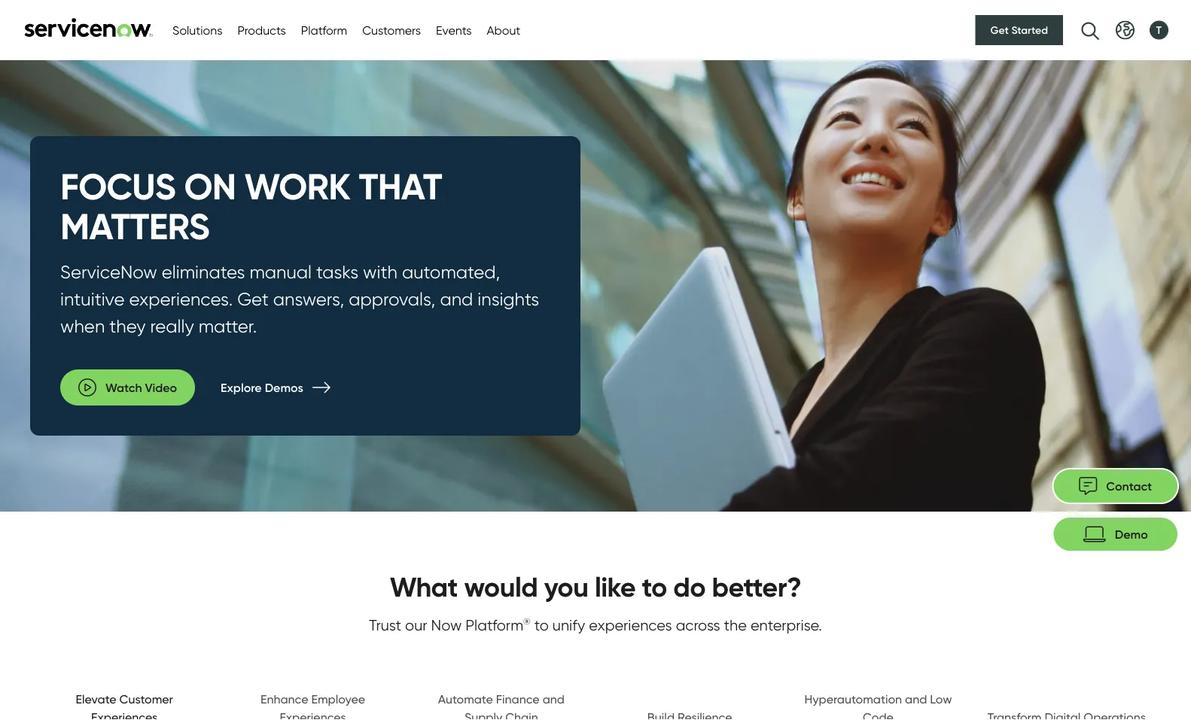 Task type: locate. For each thing, give the bounding box(es) containing it.
events button
[[436, 21, 472, 39]]

get
[[990, 24, 1009, 37]]

started
[[1011, 24, 1048, 37]]

products button
[[238, 21, 286, 39]]

solutions button
[[172, 21, 222, 39]]

customers button
[[362, 21, 421, 39]]

about button
[[487, 21, 520, 39]]

about
[[487, 23, 520, 37]]

events
[[436, 23, 472, 37]]

servicenow image
[[23, 18, 154, 37]]

platform
[[301, 23, 347, 37]]



Task type: describe. For each thing, give the bounding box(es) containing it.
platform button
[[301, 21, 347, 39]]

get started
[[990, 24, 1048, 37]]

products
[[238, 23, 286, 37]]

customers
[[362, 23, 421, 37]]

get started link
[[975, 15, 1063, 45]]

solutions
[[172, 23, 222, 37]]



Task type: vqa. For each thing, say whether or not it's contained in the screenshot.
bottom Demo
no



